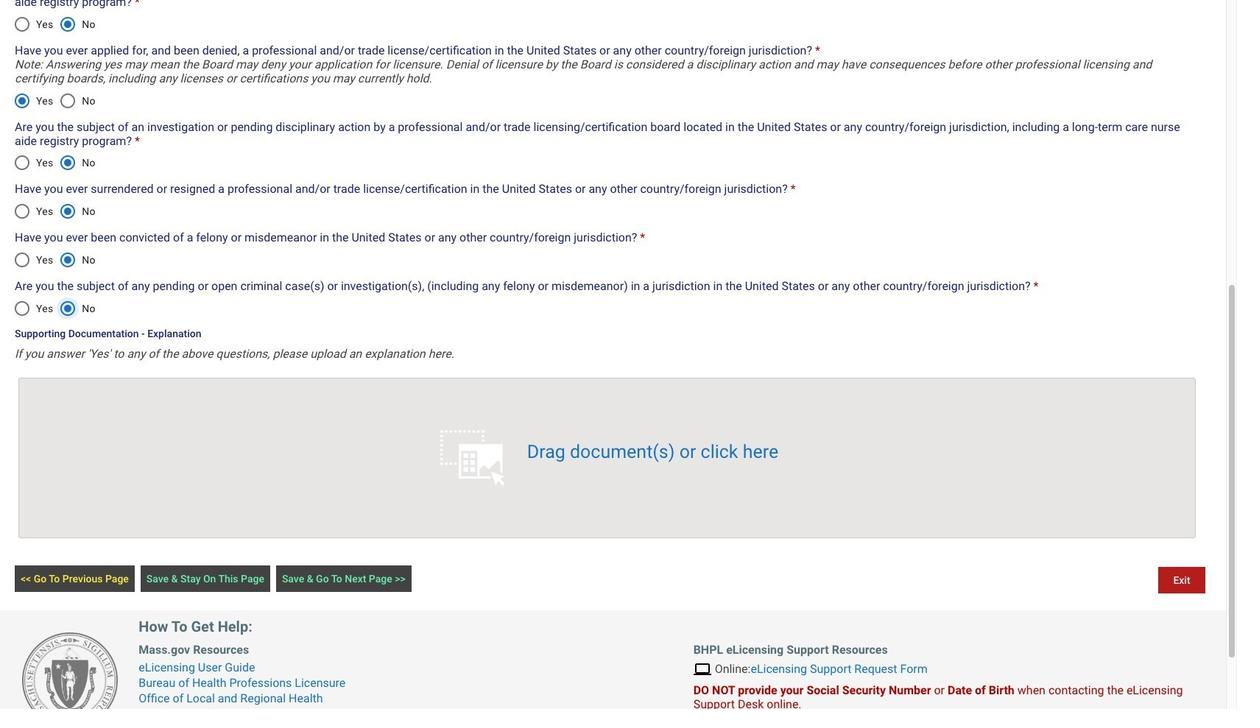 Task type: describe. For each thing, give the bounding box(es) containing it.
massachusetts state seal image
[[22, 632, 118, 709]]

4 option group from the top
[[6, 194, 103, 229]]



Task type: locate. For each thing, give the bounding box(es) containing it.
1 option group from the top
[[6, 6, 103, 42]]

3 option group from the top
[[6, 145, 103, 181]]

option group
[[6, 6, 103, 42], [6, 83, 103, 118], [6, 145, 103, 181], [6, 194, 103, 229], [6, 242, 103, 277], [6, 291, 103, 326]]

5 option group from the top
[[6, 242, 103, 277]]

2 option group from the top
[[6, 83, 103, 118]]

6 option group from the top
[[6, 291, 103, 326]]



